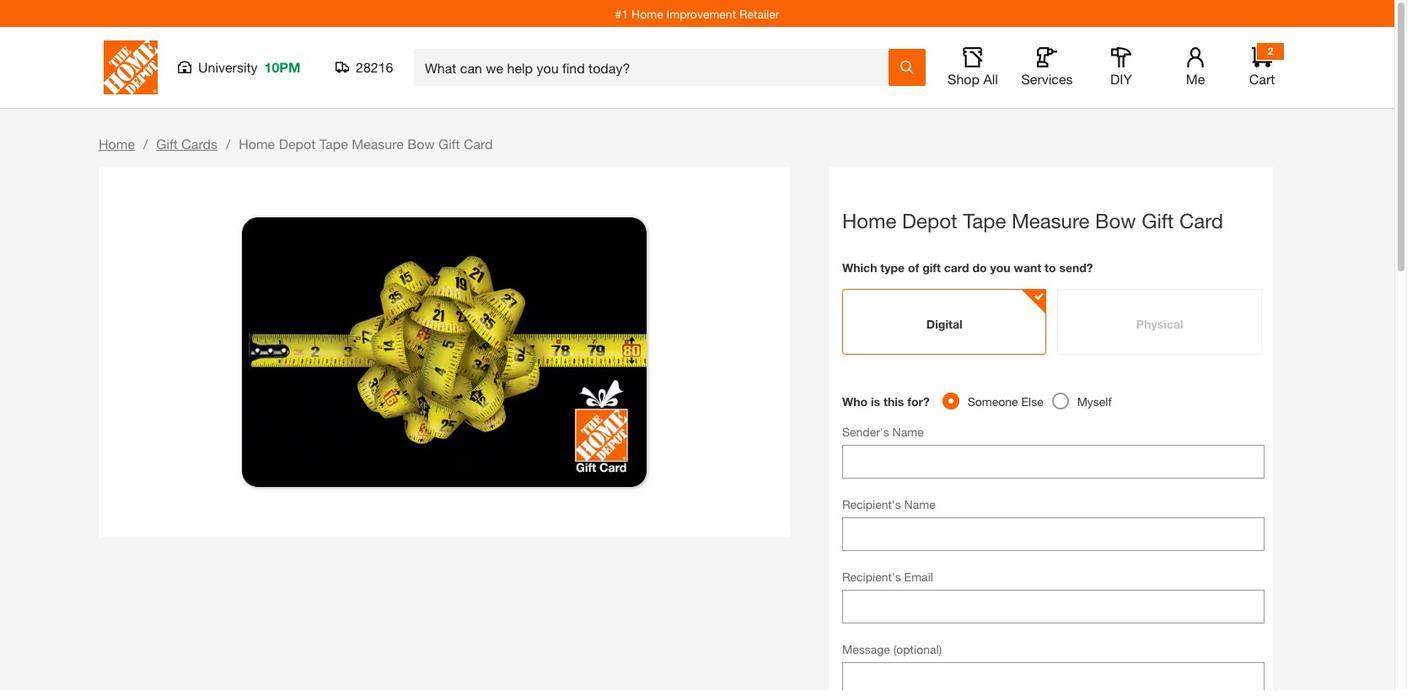Task type: vqa. For each thing, say whether or not it's contained in the screenshot.
want
yes



Task type: locate. For each thing, give the bounding box(es) containing it.
2 recipient's from the top
[[843, 570, 901, 584]]

0 vertical spatial name
[[893, 425, 924, 439]]

1 recipient's from the top
[[843, 498, 901, 512]]

measure down 28216
[[352, 136, 404, 152]]

card
[[944, 261, 970, 275]]

cart 2
[[1250, 45, 1275, 87]]

tape up do
[[963, 209, 1006, 233]]

for?
[[908, 395, 930, 409]]

What can we help you find today? search field
[[425, 50, 888, 85]]

1 vertical spatial bow
[[1096, 209, 1137, 233]]

0 vertical spatial measure
[[352, 136, 404, 152]]

1 vertical spatial name
[[905, 498, 936, 512]]

depot up gift
[[903, 209, 958, 233]]

#1
[[615, 6, 629, 21]]

0 vertical spatial recipient's
[[843, 498, 901, 512]]

name down for? in the right bottom of the page
[[893, 425, 924, 439]]

me button
[[1169, 47, 1223, 88]]

1 horizontal spatial tape
[[963, 209, 1006, 233]]

recipient's for recipient's name
[[843, 498, 901, 512]]

28216 button
[[336, 59, 394, 76]]

which
[[843, 261, 878, 275]]

Recipient's Name text field
[[843, 518, 1265, 552]]

/
[[143, 136, 148, 152], [226, 136, 230, 152]]

sender's
[[843, 425, 890, 439]]

you
[[991, 261, 1011, 275]]

0 horizontal spatial /
[[143, 136, 148, 152]]

do
[[973, 261, 987, 275]]

1 vertical spatial recipient's
[[843, 570, 901, 584]]

1 vertical spatial depot
[[903, 209, 958, 233]]

services button
[[1021, 47, 1075, 88]]

myself
[[1078, 395, 1112, 409]]

recipient's
[[843, 498, 901, 512], [843, 570, 901, 584]]

0 horizontal spatial bow
[[408, 136, 435, 152]]

bow
[[408, 136, 435, 152], [1096, 209, 1137, 233]]

1 horizontal spatial /
[[226, 136, 230, 152]]

name up email
[[905, 498, 936, 512]]

digital
[[927, 317, 963, 331]]

2 horizontal spatial gift
[[1142, 209, 1174, 233]]

1 horizontal spatial gift
[[439, 136, 460, 152]]

shop all button
[[946, 47, 1000, 88]]

depot down 10pm
[[279, 136, 316, 152]]

home right #1
[[632, 6, 664, 21]]

else
[[1022, 395, 1044, 409]]

recipient's name
[[843, 498, 936, 512]]

home
[[632, 6, 664, 21], [99, 136, 135, 152], [239, 136, 275, 152], [843, 209, 897, 233]]

0 horizontal spatial card
[[464, 136, 493, 152]]

card
[[464, 136, 493, 152], [1180, 209, 1224, 233]]

who is this for?
[[843, 395, 930, 409]]

measure up 'to' on the right top of the page
[[1012, 209, 1090, 233]]

cart
[[1250, 71, 1275, 87]]

recipient's left email
[[843, 570, 901, 584]]

send?
[[1060, 261, 1094, 275]]

diy
[[1111, 71, 1133, 87]]

recipient's for recipient's email
[[843, 570, 901, 584]]

tape
[[319, 136, 348, 152], [963, 209, 1006, 233]]

depot
[[279, 136, 316, 152], [903, 209, 958, 233]]

shop all
[[948, 71, 999, 87]]

0 horizontal spatial depot
[[279, 136, 316, 152]]

measure
[[352, 136, 404, 152], [1012, 209, 1090, 233]]

1 vertical spatial measure
[[1012, 209, 1090, 233]]

/ right home link
[[143, 136, 148, 152]]

1 horizontal spatial card
[[1180, 209, 1224, 233]]

0 vertical spatial bow
[[408, 136, 435, 152]]

/ right cards
[[226, 136, 230, 152]]

to
[[1045, 261, 1056, 275]]

all
[[984, 71, 999, 87]]

gift cards link
[[156, 136, 218, 152]]

Message (optional) text field
[[843, 663, 1265, 691]]

#1 home improvement retailer
[[615, 6, 780, 21]]

1 horizontal spatial depot
[[903, 209, 958, 233]]

home link
[[99, 136, 135, 152]]

1 vertical spatial card
[[1180, 209, 1224, 233]]

name
[[893, 425, 924, 439], [905, 498, 936, 512]]

tape down 28216 'button'
[[319, 136, 348, 152]]

me
[[1186, 71, 1205, 87]]

0 horizontal spatial tape
[[319, 136, 348, 152]]

gift
[[156, 136, 178, 152], [439, 136, 460, 152], [1142, 209, 1174, 233]]

home left gift cards link at the top left of page
[[99, 136, 135, 152]]

recipient's down sender's
[[843, 498, 901, 512]]



Task type: describe. For each thing, give the bounding box(es) containing it.
digital link
[[843, 289, 1047, 355]]

someone else
[[968, 395, 1044, 409]]

1 horizontal spatial measure
[[1012, 209, 1090, 233]]

message (optional)
[[843, 643, 942, 657]]

0 vertical spatial card
[[464, 136, 493, 152]]

0 horizontal spatial measure
[[352, 136, 404, 152]]

physical
[[1137, 317, 1184, 331]]

home up which at the top right
[[843, 209, 897, 233]]

who
[[843, 395, 868, 409]]

the home depot logo image
[[104, 40, 158, 94]]

1 / from the left
[[143, 136, 148, 152]]

cards
[[182, 136, 218, 152]]

home right cards
[[239, 136, 275, 152]]

diy button
[[1095, 47, 1149, 88]]

Sender's Name text field
[[843, 445, 1265, 479]]

recipient's email
[[843, 570, 934, 584]]

email
[[905, 570, 934, 584]]

10pm
[[264, 59, 301, 75]]

of
[[908, 261, 920, 275]]

2 / from the left
[[226, 136, 230, 152]]

name for recipient's name
[[905, 498, 936, 512]]

default image digital image
[[242, 218, 647, 488]]

physical link
[[1058, 289, 1263, 355]]

0 horizontal spatial gift
[[156, 136, 178, 152]]

shop
[[948, 71, 980, 87]]

home / gift cards / home depot tape measure bow gift card
[[99, 136, 493, 152]]

0 vertical spatial tape
[[319, 136, 348, 152]]

type
[[881, 261, 905, 275]]

(optional)
[[894, 643, 942, 657]]

which type of gift card do you want to send?
[[843, 261, 1094, 275]]

sender's name
[[843, 425, 924, 439]]

28216
[[356, 59, 393, 75]]

this
[[884, 395, 904, 409]]

retailer
[[740, 6, 780, 21]]

1 vertical spatial tape
[[963, 209, 1006, 233]]

Recipient's Email email field
[[843, 590, 1265, 624]]

services
[[1022, 71, 1073, 87]]

someone
[[968, 395, 1019, 409]]

want
[[1014, 261, 1042, 275]]

0 vertical spatial depot
[[279, 136, 316, 152]]

name for sender's name
[[893, 425, 924, 439]]

home depot tape measure bow gift card
[[843, 209, 1224, 233]]

improvement
[[667, 6, 736, 21]]

2
[[1268, 45, 1274, 57]]

message
[[843, 643, 890, 657]]

gift
[[923, 261, 941, 275]]

1 horizontal spatial bow
[[1096, 209, 1137, 233]]

is
[[871, 395, 881, 409]]

university
[[198, 59, 258, 75]]

university 10pm
[[198, 59, 301, 75]]



